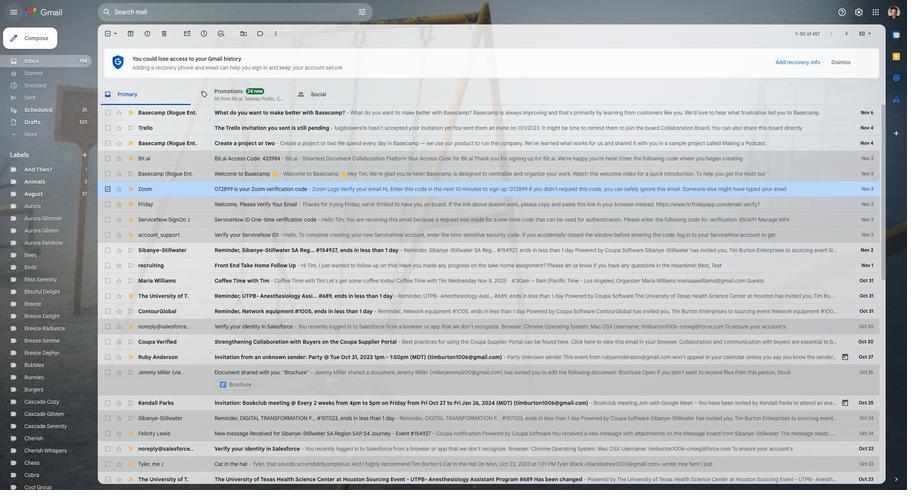 Task type: describe. For each thing, give the bounding box(es) containing it.
0 horizontal spatial just
[[322, 262, 330, 269]]

older image
[[844, 30, 851, 37]]

account's for oct 30
[[763, 323, 787, 330]]

that right tyler,
[[267, 461, 277, 468]]

1 basecamp? from the left
[[315, 109, 345, 116]]

nov 2
[[862, 247, 874, 253]]

0 vertical spatial creating
[[723, 155, 744, 162]]

software down los
[[574, 308, 596, 315]]

row containing friday
[[98, 197, 880, 212]]

aurora rainbow
[[24, 240, 63, 247]]

you right the "have"
[[413, 262, 422, 269]]

1 do from the left
[[230, 109, 237, 116]]

aurora for aurora link
[[24, 203, 41, 210]]

servicenow signon 2
[[138, 216, 190, 223]]

2 access from the left
[[420, 155, 438, 162]]

the right join on the right top
[[637, 125, 645, 132]]

1 vertical spatial what
[[561, 140, 573, 147]]

2 horizontal spatial get
[[768, 232, 776, 239]]

1 miller from the left
[[158, 369, 171, 376]]

invitation:
[[215, 400, 241, 407]]

hey tim, we're glad you're here! basecamp is designed to centralize and organize your work. watch this welcome video for a quick introduction. to help you get the most out
[[347, 171, 766, 177]]

sent link
[[24, 94, 36, 101]]

0 horizontal spatial request
[[440, 216, 459, 223]]

a down still
[[298, 140, 301, 147]]

row containing trello
[[98, 120, 880, 136]]

breeze for breeze link
[[24, 301, 41, 308]]

salesforce up unknown
[[267, 323, 293, 330]]

2 horizontal spatial health
[[693, 293, 708, 300]]

the left next
[[434, 186, 442, 193]]

join
[[627, 125, 635, 132]]

with up still
[[303, 109, 314, 116]]

recruiting
[[138, 262, 164, 269]]

don't for oct 30
[[461, 323, 474, 330]]

0 horizontal spatial get
[[340, 278, 348, 284]]

up
[[289, 262, 296, 269]]

use
[[435, 140, 444, 147]]

verification:
[[710, 216, 739, 223]]

tim, for wanted
[[308, 262, 318, 269]]

burgers link
[[24, 387, 43, 393]]

0 horizontal spatial here!
[[413, 171, 425, 177]]

you right yet
[[454, 125, 462, 132]]

don't for oct 23
[[468, 446, 481, 453]]

2 horizontal spatial time
[[570, 125, 581, 132]]

2 vertical spatial ent.
[[184, 171, 193, 177]]

if inside cell
[[658, 369, 661, 376]]

day up "journey"
[[386, 415, 395, 422]]

row containing jeremy miller (via .
[[98, 365, 880, 396]]

2 inside labels navigation
[[85, 179, 87, 185]]

nov 3 for hello, to complete creating your new servicenow account, enter the time-sensitive security code. if you accidentally closed the window before entering the code, log in to your servicenow account to get
[[863, 232, 874, 238]]

0 vertical spatial following
[[643, 155, 665, 162]]

0 vertical spatial have
[[734, 186, 745, 193]]

3 project from the left
[[689, 140, 706, 147]]

2 #689, from the left
[[495, 293, 509, 300]]

view
[[604, 339, 614, 346]]

1 horizontal spatial new
[[364, 232, 374, 239]]

2 do from the left
[[365, 109, 371, 116]]

add to tasks image
[[217, 30, 225, 37]]

1 trello from the left
[[138, 125, 153, 132]]

cmwg@force.com for oct 23
[[688, 446, 732, 453]]

what do you want to make better with basecamp? - what do you want to make better with basecamp? basecamp is always improving and that's primarily by learning from customers like you. we'd love to hear what frustration led you to basecamp.
[[215, 109, 821, 116]]

stillwater down log
[[667, 247, 690, 254]]

unknown
[[522, 354, 544, 361]]

1 equipment from the left
[[266, 308, 294, 315]]

0 horizontal spatial texas
[[261, 476, 276, 483]]

2 time from the left
[[292, 278, 304, 284]]

0 horizontal spatial (mdt)
[[410, 354, 427, 361]]

2 inside "tyler , me 2"
[[161, 462, 164, 467]]

5 3 from the top
[[872, 217, 874, 223]]

0 horizontal spatial health
[[277, 476, 294, 483]]

2 basecamp? from the left
[[444, 109, 472, 116]]

sibanye-stillwater for reminder, sibanye-stillwater sa reg... #154927, ends in less than 1 day
[[138, 247, 187, 254]]

manage
[[759, 216, 778, 223]]

cascade serenity
[[24, 423, 67, 430]]

this right share
[[759, 125, 768, 132]]

hi,
[[383, 186, 389, 193]]

1 vertical spatial following
[[665, 216, 687, 223]]

oct 23 for just
[[861, 461, 874, 467]]

1 horizontal spatial are
[[792, 339, 800, 346]]

2 horizontal spatial texas
[[677, 293, 691, 300]]

row containing account_support
[[98, 227, 880, 243]]

delight for breeze delight
[[43, 313, 60, 320]]

1 horizontal spatial center
[[712, 476, 729, 483]]

24 row from the top
[[98, 472, 908, 487]]

cascade glisten
[[24, 411, 64, 418]]

1 #157023, from the left
[[317, 415, 339, 422]]

0 vertical spatial know
[[580, 262, 593, 269]]

chrome for oct 30
[[525, 323, 544, 330]]

1 assi... from the left
[[302, 293, 318, 300]]

this left email.
[[658, 186, 666, 193]]

1 up "journey"
[[383, 415, 385, 422]]

1 072899 from the left
[[215, 186, 233, 193]]

1 horizontal spatial (timburton1006@gmail.com)
[[514, 400, 589, 407]]

and then? link
[[24, 166, 52, 173]]

day right every
[[378, 140, 387, 147]]

1 horizontal spatial texas
[[660, 476, 673, 483]]

2 program from the left
[[878, 476, 899, 483]]

was
[[460, 216, 470, 223]]

Search mail text field
[[115, 8, 336, 16]]

0 vertical spatial get
[[726, 171, 734, 177]]

1 horizontal spatial i
[[363, 461, 364, 468]]

0 horizontal spatial friday
[[138, 201, 153, 208]]

2 contourglobal from the left
[[597, 308, 632, 315]]

1 horizontal spatial hey
[[679, 461, 689, 468]]

chrome for oct 23
[[532, 446, 551, 453]]

led
[[769, 109, 776, 116]]

1 access from the left
[[228, 155, 246, 162]]

1 horizontal spatial have
[[609, 262, 620, 269]]

animals
[[24, 179, 45, 185]]

add recovery info
[[776, 59, 821, 66]]

you up hasn't
[[372, 109, 381, 116]]

help inside you could lose access to your gmail history adding a recovery phone and email can help you sign in and keep your account secure
[[230, 64, 241, 71]]

you right thank
[[491, 155, 500, 162]]

1 horizontal spatial made
[[471, 216, 485, 223]]

(millerjeremy500@gmail.com)
[[430, 369, 503, 376]]

on left this!
[[381, 262, 387, 269]]

2 them from the left
[[606, 125, 619, 132]]

oct 31 for is
[[860, 309, 874, 314]]

1 vertical spatial we're
[[370, 171, 384, 177]]

you down promotions, 24 new messages, tab
[[238, 109, 248, 116]]

1 horizontal spatial enter
[[642, 216, 655, 223]]

from right message
[[723, 430, 734, 437]]

t. for the university of texas health science center at houston sourcing event - utpb- anesthesiology assistant program  #689 has been changed
[[184, 476, 189, 483]]

0 horizontal spatial please
[[240, 201, 256, 208]]

test
[[712, 262, 722, 269]]

powered up received
[[581, 415, 603, 422]]

0 horizontal spatial you're
[[397, 171, 412, 177]]

say
[[774, 354, 782, 361]]

4 bit.ai from the left
[[462, 155, 474, 162]]

0 vertical spatial oct 23
[[860, 446, 874, 452]]

stillwater.
[[757, 430, 780, 437]]

your left the gmail
[[196, 55, 207, 62]]

code down - welcome to basecamp
[[295, 186, 307, 193]]

2 right 'every'
[[314, 400, 317, 407]]

labels navigation
[[0, 24, 98, 490]]

1 vertical spatial might
[[719, 186, 733, 193]]

recovery inside button
[[788, 59, 810, 66]]

this!
[[388, 262, 398, 269]]

is down welcome to basecamp
[[234, 186, 238, 193]]

code left next
[[415, 186, 427, 193]]

august
[[24, 191, 43, 198]]

settings image
[[855, 8, 864, 17]]

2 vertical spatial your
[[840, 308, 850, 315]]

username: for oct 23
[[622, 446, 648, 453]]

than down the 5pm
[[370, 415, 381, 422]]

2 network from the left
[[404, 308, 424, 315]]

and left the keep
[[269, 64, 278, 71]]

one-
[[499, 216, 510, 223]]

0 vertical spatial you're
[[590, 155, 605, 162]]

your left "browser."
[[646, 339, 657, 346]]

1 zoom from the left
[[138, 186, 152, 193]]

"brochure"
[[283, 369, 309, 376]]

1 sent from the left
[[279, 125, 290, 132]]

3 for welcome to basecamp
[[872, 171, 874, 177]]

drafts link
[[24, 119, 41, 126]]

2 vertical spatial (rogue
[[165, 171, 183, 177]]

0 horizontal spatial board
[[646, 125, 660, 132]]

verify for nov 3
[[215, 232, 229, 239]]

24 for new message received for sibanye-stillwater sa region sap s4 journey - event #154927 - coupa notification powered by coupa software you received a new message with attachments on the message board from sibanye-stillwater. the message reads: good day, herewith attached ar
[[869, 431, 874, 437]]

0 horizontal spatial center
[[317, 476, 335, 483]]

1 down 4:30am
[[513, 308, 515, 315]]

message
[[684, 430, 706, 437]]

email inside you could lose access to your gmail history adding a recovery phone and email can help you sign in and keep your account secure
[[206, 64, 218, 71]]

1 vertical spatial enter
[[428, 232, 440, 239]]

love
[[699, 109, 709, 116]]

1 horizontal spatial friday
[[390, 400, 406, 407]]

this right know
[[851, 354, 860, 361]]

this
[[564, 354, 574, 361]]

1 horizontal spatial brochure
[[619, 369, 642, 376]]

code
[[439, 155, 452, 162]]

2 bit.ai from the left
[[215, 155, 227, 162]]

than down receiving
[[372, 247, 384, 254]]

2 welcome from the left
[[283, 171, 306, 177]]

1 vertical spatial don't
[[672, 369, 685, 376]]

buyers
[[775, 339, 791, 346]]

you inside you could lose access to your gmail history adding a recovery phone and email can help you sign in and keep your account secure
[[133, 55, 142, 62]]

2 horizontal spatial please
[[624, 216, 640, 223]]

0 vertical spatial 23
[[869, 446, 874, 452]]

we for oct 23
[[460, 446, 467, 453]]

3 message from the left
[[792, 430, 814, 437]]

24 for reminder, digital transformation  f... #157023, ends in less than 1 day - reminder, digital transformation f... #157023, ends in less than 1 day powered by coupa software sibanye-stillwater has invited you, tim burton enterprises to sourcing event digital transformation f.
[[869, 416, 874, 421]]

1 coffee from the left
[[215, 278, 232, 284]]

aurora glimmer link
[[24, 215, 62, 222]]

ends down coffee time with tim - coffee time with tim let's get some coffee today! coffee time with tim wednesday nov 8, 2023 ⋅ 4:30am – 5am (pacific time - los angeles) organizer maria williams mariaaawilliams@gmail.com guests
[[471, 308, 483, 315]]

app for oct 23
[[438, 446, 448, 453]]

2 vertical spatial be
[[535, 339, 541, 346]]

for right code
[[453, 155, 460, 162]]

1 vertical spatial sourcing
[[735, 308, 756, 315]]

buyers
[[303, 339, 321, 346]]

closed
[[568, 232, 584, 239]]

0 vertical spatial might
[[547, 125, 561, 132]]

1 horizontal spatial code,
[[663, 232, 677, 239]]

0 horizontal spatial 2023
[[360, 354, 373, 361]]

31 for is
[[870, 309, 874, 314]]

logged for oct 23
[[337, 446, 353, 453]]

1 horizontal spatial here!
[[606, 155, 619, 162]]

this right the hi,
[[405, 186, 414, 193]]

kendall parks
[[138, 400, 174, 407]]

bookclub
[[243, 400, 267, 407]]

on right the 5pm
[[382, 400, 389, 407]]

1 create from the left
[[215, 140, 233, 147]]

breeze for breeze zephyr
[[24, 350, 41, 357]]

1 up 'today!'
[[386, 247, 388, 254]]

1 program from the left
[[496, 476, 519, 483]]

row containing kendall parks
[[98, 396, 880, 411]]

osx for oct 30
[[603, 323, 613, 330]]

1 party from the left
[[309, 354, 323, 361]]

identity for oct 30
[[242, 323, 261, 330]]

has
[[535, 476, 544, 483]]

blissful delight link
[[24, 289, 60, 296]]

1 horizontal spatial just
[[705, 461, 713, 468]]

meeting
[[269, 400, 290, 407]]

hello
[[322, 216, 334, 223]]

if up please at right top
[[529, 186, 533, 193]]

minutes
[[463, 186, 482, 193]]

stillwater down parks
[[160, 415, 182, 422]]

2024
[[482, 400, 495, 407]]

follow
[[271, 262, 288, 269]]

day up let
[[566, 247, 574, 254]]

notification
[[454, 430, 481, 437]]

delight for blissful delight
[[43, 289, 60, 296]]

from left 4pm
[[336, 400, 348, 407]]

3 for hello, to complete creating your new servicenow account, enter the time-sensitive security code. if you accidentally closed the window before entering the code, log in to your servicenow account to get
[[872, 232, 874, 238]]

the right entering
[[654, 232, 662, 239]]

the right edit at the right of page
[[559, 369, 567, 376]]

blissful delight
[[24, 289, 60, 296]]

5pm
[[369, 400, 381, 407]]

reminder, up front
[[215, 247, 241, 254]]

3 row from the top
[[98, 136, 880, 151]]

0 horizontal spatial time
[[264, 216, 275, 223]]

mariaaawilliams@gmail.com
[[678, 278, 746, 284]]

video
[[623, 171, 637, 177]]

0 vertical spatial code,
[[590, 186, 603, 193]]

aurora for aurora rainbow
[[24, 240, 41, 247]]

strong
[[851, 339, 867, 346]]

and then?
[[24, 166, 52, 173]]

bit.ai access code: 433984 - bit.ai - smartest document collaboration platform your access code for bit.ai thank you for signing up for bit.ai. we're happy you're here! enter the following code where you began creating
[[215, 155, 744, 162]]

the left message
[[675, 430, 683, 437]]

2 message from the left
[[601, 430, 622, 437]]

3 basecamp (rogue ent. from the top
[[138, 171, 193, 177]]

your up receive
[[712, 354, 723, 361]]

ends down "let's"
[[335, 293, 347, 300]]

primary tab
[[98, 84, 194, 105]]

account inside you could lose access to your gmail history adding a recovery phone and email can help you sign in and keep your account secure
[[305, 64, 325, 71]]

sounds
[[278, 461, 296, 468]]

1 vertical spatial document
[[215, 369, 240, 376]]

1 row from the top
[[98, 105, 880, 120]]

paste
[[563, 201, 576, 208]]

1 vertical spatial (mdt)
[[497, 400, 513, 407]]

25 inside labels navigation
[[82, 107, 87, 113]]

1 horizontal spatial an
[[489, 125, 495, 132]]

the university of t. for reminder, utpb- anesthesiology assi... #689, ends in less than 1 day
[[138, 293, 189, 300]]

username: for oct 30
[[615, 323, 641, 330]]

day down (pacific
[[556, 293, 564, 300]]

you.
[[674, 109, 684, 116]]

(rogue for create a project or two - create a project or two we spend every day in basecamp — we use our product to run the company. we've learned what works for us and shared it with you in a sample project called making a podcast.
[[167, 140, 186, 147]]

snooze image
[[200, 30, 208, 37]]

day up received
[[571, 415, 580, 422]]

code down https://www.hr.fridayapp.com/email-
[[688, 216, 701, 223]]

1 them from the left
[[475, 125, 488, 132]]

attached
[[881, 430, 902, 437]]

servicenow down one-
[[242, 232, 271, 239]]

2 sourcing from the left
[[758, 476, 779, 483]]

2 calendar event image from the top
[[842, 400, 850, 407]]

and right copy
[[552, 201, 561, 208]]

your right log
[[699, 232, 710, 239]]

2 party from the left
[[508, 354, 521, 361]]

less down accidentally
[[539, 247, 548, 254]]

parks
[[159, 400, 174, 407]]

operating for oct 23
[[552, 446, 577, 453]]

email right typed on the top right of the page
[[775, 186, 787, 193]]

you left still
[[268, 125, 278, 132]]

2 f... from the left
[[494, 415, 501, 422]]

0 horizontal spatial us
[[573, 262, 579, 269]]

front
[[215, 262, 229, 269]]

2 equipment from the left
[[425, 308, 451, 315]]

move to image
[[240, 30, 248, 37]]

1 #154927, from the left
[[316, 247, 339, 254]]

can left safely in the top of the page
[[615, 186, 624, 193]]

browser: for oct 30
[[502, 323, 523, 330]]

recognize. for oct 30
[[475, 323, 501, 330]]

row containing contourglobal
[[98, 304, 881, 319]]

browser: for oct 23
[[509, 446, 530, 453]]

1 vertical spatial be
[[557, 216, 564, 223]]

journey
[[371, 430, 391, 437]]

2 fri from the left
[[454, 400, 461, 407]]

centralize
[[489, 171, 513, 177]]

ensure for oct 30
[[733, 323, 749, 330]]

document
[[371, 369, 395, 376]]

the left time-
[[442, 232, 450, 239]]

ent. for create
[[187, 140, 197, 147]]

less down –
[[529, 293, 538, 300]]

1 link from the left
[[463, 201, 471, 208]]

best
[[402, 339, 413, 346]]

join
[[882, 354, 892, 361]]

0 horizontal spatial creating
[[330, 232, 350, 239]]

ensure for oct 23
[[740, 446, 757, 453]]

this right watch
[[590, 171, 599, 177]]

2 supplier from the left
[[488, 339, 508, 346]]

1 30 from the top
[[869, 324, 874, 330]]

nov 3 for bit.ai - smartest document collaboration platform your access code for bit.ai thank you for signing up for bit.ai. we're happy you're here! enter the following code where you began creating
[[863, 156, 874, 161]]

3 zoom from the left
[[313, 186, 326, 193]]

2 #154927, from the left
[[498, 247, 519, 254]]

2 create from the left
[[280, 140, 297, 147]]

can inside you could lose access to your gmail history adding a recovery phone and email can help you sign in and keep your account secure
[[220, 64, 229, 71]]

2 maria from the left
[[642, 278, 656, 284]]

enterprises up username
[[842, 293, 870, 300]]

basecamp (rogue ent. for what do you want to make better with basecamp? - what do you want to make better with basecamp? basecamp is always improving and that's primarily by learning from customers like you. we'd love to hear what frustration led you to basecamp.
[[138, 109, 197, 116]]

a inside you could lose access to your gmail history adding a recovery phone and email can help you sign in and keep your account secure
[[151, 64, 154, 71]]

a left sample
[[665, 140, 668, 147]]

can up unknown
[[525, 339, 534, 346]]

inbox tip region
[[104, 48, 880, 78]]

4 for create a project or two - create a project or two we spend every day in basecamp — we use our product to run the company. we've learned what works for us and shared it with you in a sample project called making a podcast.
[[871, 140, 874, 146]]

the right using at bottom
[[461, 339, 469, 346]]

less up "new message received for sibanye-stillwater sa region sap s4 journey - event #154927 - coupa notification powered by coupa software you received a new message with attachments on the message board from sibanye-stillwater. the message reads: good day, herewith attached ar"
[[545, 415, 554, 422]]

than down ⋅ at the bottom of page
[[501, 308, 512, 315]]

your left work.
[[547, 171, 558, 177]]

than up "new message received for sibanye-stillwater sa region sap s4 journey - event #154927 - coupa notification powered by coupa software you received a new message with attachments on the message board from sibanye-stillwater. the message reads: good day, herewith attached ar"
[[556, 415, 567, 422]]

0 vertical spatial request
[[559, 186, 578, 193]]

accidentally
[[537, 232, 567, 239]]

3 miller from the left
[[416, 369, 429, 376]]

felicity lewis
[[138, 430, 171, 437]]

to inside you could lose access to your gmail history adding a recovery phone and email can help you sign in and keep your account secure
[[189, 55, 194, 62]]

1 horizontal spatial shared
[[348, 369, 365, 376]]

1 vertical spatial @
[[291, 400, 296, 407]]

1 vertical spatial up
[[373, 262, 379, 269]]

1 vertical spatial 27
[[440, 400, 446, 407]]

glisten for aurora glisten
[[42, 227, 59, 234]]

introduction.
[[665, 171, 696, 177]]

product
[[455, 140, 474, 147]]

row containing zoom
[[98, 182, 880, 197]]

reminder, down the "have"
[[398, 293, 422, 300]]

cascade glisten link
[[24, 411, 64, 418]]

stillwater down account_support
[[162, 247, 187, 254]]

authentication.
[[586, 216, 623, 223]]

snoozed
[[24, 82, 46, 89]]

0 horizontal spatial i
[[319, 262, 320, 269]]

your up authentication.
[[603, 201, 614, 208]]

you could lose access to your gmail history adding a recovery phone and email can help you sign in and keep your account secure
[[133, 55, 343, 71]]

1 left 50
[[796, 31, 798, 37]]

safely
[[625, 186, 639, 193]]

22 row from the top
[[98, 442, 880, 457]]

0 horizontal spatial tyler
[[138, 461, 150, 468]]

you right board.
[[713, 125, 721, 132]]

app for oct 30
[[431, 323, 440, 330]]

strengthening
[[215, 339, 252, 346]]

aurora for aurora glisten
[[24, 227, 41, 234]]

1 vertical spatial know
[[794, 354, 806, 361]]

8,
[[489, 278, 493, 284]]

email up rubyanndersson@gmail.com
[[626, 339, 639, 346]]

from right invitation on the bottom
[[241, 354, 253, 361]]

15 row from the top
[[98, 319, 880, 335]]

run
[[482, 140, 490, 147]]

1 digital from the left
[[240, 415, 260, 422]]

angeles)
[[594, 278, 616, 284]]

1 horizontal spatial time
[[510, 216, 521, 223]]

cascade for cascade serenity
[[24, 423, 46, 430]]

stillwater up nov 1
[[851, 247, 874, 254]]

1 network from the left
[[242, 308, 264, 315]]

2 horizontal spatial tim,
[[359, 171, 369, 177]]

2 transformation from the left
[[446, 415, 493, 422]]

1 horizontal spatial enter
[[620, 155, 633, 162]]

verification for time
[[276, 216, 303, 223]]

20 row from the top
[[98, 411, 908, 426]]

calendar
[[724, 354, 746, 361]]

4 for the trello invitation you sent is still pending - luigibowers16 hasn't accepted your invitation yet you sent them an invite on 11/1/2023. it might be time to remind them to join the board collaboration board. you can also share this board directly
[[871, 125, 874, 131]]

1 horizontal spatial board
[[707, 430, 722, 437]]

2 jeremy from the left
[[315, 369, 332, 376]]

from up join on the right top
[[625, 109, 636, 116]]

a left quick
[[646, 171, 649, 177]]

attachments
[[635, 430, 666, 437]]

1 williams from the left
[[154, 278, 176, 284]]

oct 24 for day,
[[860, 431, 874, 437]]

and inside labels navigation
[[24, 166, 35, 173]]

someone
[[683, 186, 706, 193]]

(rogue for what do you want to make better with basecamp? - what do you want to make better with basecamp? basecamp is always improving and that's primarily by learning from customers like you. we'd love to hear what frustration led you to basecamp.
[[167, 109, 186, 116]]

194
[[80, 58, 87, 64]]

5 row from the top
[[98, 166, 880, 182]]

1 horizontal spatial tyler
[[557, 461, 569, 468]]

1 better from the left
[[285, 109, 301, 116]]

3 for bit.ai - smartest document collaboration platform your access code for bit.ai thank you for signing up for bit.ai. we're happy you're here! enter the following code where you began creating
[[872, 156, 874, 161]]

25 inside main content
[[869, 400, 874, 406]]

1 horizontal spatial help
[[704, 171, 715, 177]]

1 vertical spatial sign
[[490, 186, 500, 193]]

glisten for cascade glisten
[[47, 411, 64, 418]]

nov 4 for the trello invitation you sent is still pending - luigibowers16 hasn't accepted your invitation yet you sent them an invite on 11/1/2023. it might be time to remind them to join the board collaboration board. you can also share this board directly
[[861, 125, 874, 131]]

servicenow down welcome,
[[215, 216, 244, 223]]

today!
[[380, 278, 396, 284]]

before
[[615, 232, 631, 239]]

welcome to basecamp
[[215, 171, 272, 177]]

sa left region
[[327, 430, 334, 437]]

stillwater left region
[[303, 430, 326, 437]]

0 horizontal spatial want
[[249, 109, 262, 116]]

timburton1006- for oct 23
[[649, 446, 688, 453]]

burton down mariaaawilliams@gmail.com
[[682, 308, 699, 315]]

1 any from the left
[[438, 262, 447, 269]]

timburton1006- for oct 30
[[642, 323, 681, 330]]

sa down sensitive
[[475, 247, 481, 254]]

3 transformation from the left
[[856, 415, 903, 422]]

072899 is your zoom verification code - zoom logo verify your email hi, enter this code in the next 10 minutes to sign up: 072899 if you didn't request this code, you can safely ignore this email. someone else might have typed your email
[[215, 186, 787, 193]]

1 fri from the left
[[421, 400, 428, 407]]

2 make from the left
[[402, 109, 415, 116]]

1 supplier from the left
[[359, 339, 380, 346]]

from right files
[[736, 369, 747, 376]]

0 vertical spatial up
[[528, 155, 534, 162]]

enterprises down mariaaawilliams@gmail.com
[[700, 308, 728, 315]]

3 3 from the top
[[872, 186, 874, 192]]

rubyanndersson@gmail.com
[[603, 354, 672, 361]]

2 horizontal spatial 2023
[[519, 461, 531, 468]]

#1005.
[[821, 308, 839, 315]]

0 horizontal spatial shared
[[241, 369, 258, 376]]

cascade serenity link
[[24, 423, 67, 430]]

you down friday,
[[347, 216, 355, 223]]

your right accepted
[[409, 125, 420, 132]]

email up account, at the left of the page
[[400, 216, 412, 223]]

quick
[[651, 171, 664, 177]]

and left communication at the right of the page
[[714, 339, 723, 346]]

0 vertical spatial 2023
[[495, 278, 507, 284]]

1 contourglobal from the left
[[138, 308, 177, 315]]

aurora glisten link
[[24, 227, 59, 234]]

with left you:
[[259, 369, 270, 376]]

2 any from the left
[[622, 262, 630, 269]]

the right closed
[[585, 232, 594, 239]]

2 inside the servicenow signon 2
[[188, 217, 190, 223]]



Task type: vqa. For each thing, say whether or not it's contained in the screenshot.
heading
no



Task type: locate. For each thing, give the bounding box(es) containing it.
1 horizontal spatial health
[[675, 476, 691, 483]]

main content
[[98, 24, 908, 490]]

row containing servicenow signon
[[98, 212, 880, 227]]

0 horizontal spatial party
[[309, 354, 323, 361]]

0 vertical spatial chrome
[[525, 323, 544, 330]]

row containing felicity lewis
[[98, 426, 908, 442]]

3 equipment from the left
[[794, 308, 820, 315]]

072899 right up:
[[510, 186, 528, 193]]

1 breeze from the top
[[24, 301, 41, 308]]

has
[[691, 247, 700, 254], [776, 293, 785, 300], [633, 308, 642, 315], [505, 369, 513, 376], [697, 415, 705, 422]]

2 coffee from the left
[[275, 278, 291, 284]]

tim
[[730, 247, 738, 254], [260, 278, 270, 284], [317, 278, 325, 284], [439, 278, 447, 284], [815, 293, 823, 300], [672, 308, 681, 315], [735, 415, 744, 422], [412, 461, 421, 468]]

1 reg... from the left
[[300, 247, 315, 254]]

breeze for breeze serene
[[24, 338, 41, 344]]

2 4 from the top
[[871, 140, 874, 146]]

23 for just
[[869, 461, 874, 467]]

0 vertical spatial 27
[[869, 354, 874, 360]]

labels image
[[257, 30, 265, 37]]

2 30 from the top
[[869, 339, 874, 345]]

username
[[852, 308, 876, 315]]

serenity for bliss serenity
[[37, 276, 57, 283]]

1 basecamp (rogue ent. from the top
[[138, 109, 197, 116]]

mac up here
[[591, 323, 602, 330]]

message left reads:
[[792, 430, 814, 437]]

servicenow up account_support
[[138, 216, 167, 223]]

2 assistant from the left
[[855, 476, 877, 483]]

1 vertical spatial brochure
[[229, 382, 252, 388]]

social tab
[[291, 84, 388, 105]]

zoom left the logo on the top left
[[313, 186, 326, 193]]

2 3 from the top
[[872, 171, 874, 177]]

the left sender.
[[808, 354, 816, 361]]

1 inside labels navigation
[[85, 167, 87, 172]]

0 horizontal spatial #157023,
[[317, 415, 339, 422]]

f...
[[309, 415, 316, 422], [494, 415, 501, 422]]

access down —
[[420, 155, 438, 162]]

advanced search options image
[[355, 4, 370, 19]]

out
[[758, 171, 766, 177]]

31
[[870, 278, 874, 284], [870, 293, 874, 299], [870, 309, 874, 314]]

0 horizontal spatial them
[[475, 125, 488, 132]]

are left receiving
[[357, 216, 364, 223]]

1 f... from the left
[[309, 415, 316, 422]]

nov 4 for create a project or two - create a project or two we spend every day in basecamp — we use our product to run the company. we've learned what works for us and shared it with you in a sample project called making a podcast.
[[861, 140, 874, 146]]

0 horizontal spatial an
[[255, 354, 261, 361]]

recovery inside you could lose access to your gmail history adding a recovery phone and email can help you sign in and keep your account secure
[[156, 64, 177, 71]]

us down remind
[[598, 140, 604, 147]]

board right message
[[707, 430, 722, 437]]

oct
[[860, 278, 869, 284], [860, 293, 869, 299], [860, 309, 869, 314], [860, 324, 868, 330], [859, 339, 867, 345], [341, 354, 351, 361], [860, 354, 868, 360], [860, 370, 868, 375], [429, 400, 439, 407], [860, 400, 868, 406], [860, 416, 868, 421], [860, 431, 868, 437], [860, 446, 868, 452], [500, 461, 509, 468], [861, 461, 868, 467], [860, 477, 868, 482]]

digital up day,
[[836, 415, 855, 422]]

1 time from the left
[[233, 278, 246, 284]]

creating down making
[[723, 155, 744, 162]]

10 row from the top
[[98, 243, 894, 258]]

None checkbox
[[104, 109, 112, 117], [104, 124, 112, 132], [104, 185, 112, 193], [104, 216, 112, 224], [104, 308, 112, 315], [104, 323, 112, 331], [104, 354, 112, 361], [104, 430, 112, 438], [104, 445, 112, 453], [104, 476, 112, 484], [104, 109, 112, 117], [104, 124, 112, 132], [104, 185, 112, 193], [104, 216, 112, 224], [104, 308, 112, 315], [104, 323, 112, 331], [104, 354, 112, 361], [104, 430, 112, 438], [104, 445, 112, 453], [104, 476, 112, 484]]

cat
[[215, 461, 223, 468], [444, 461, 452, 468]]

👋 image
[[272, 171, 278, 178]]

center
[[730, 293, 747, 300], [317, 476, 335, 483], [712, 476, 729, 483]]

1 horizontal spatial williams
[[657, 278, 677, 284]]

reg... up take-
[[483, 247, 496, 254]]

a up "recommend"
[[406, 446, 409, 453]]

sa left reg.
[[875, 247, 882, 254]]

0 vertical spatial sibanye-stillwater
[[138, 247, 187, 254]]

making
[[723, 140, 741, 147]]

1 project from the left
[[238, 140, 257, 147]]

lewis
[[157, 430, 171, 437]]

1 vertical spatial (rogue
[[167, 140, 186, 147]]

2 sent from the left
[[464, 125, 474, 132]]

program
[[496, 476, 519, 483], [878, 476, 899, 483]]

cell inside main content
[[215, 369, 842, 392]]

row containing recruiting
[[98, 258, 880, 273]]

contourglobal
[[138, 308, 177, 315], [597, 308, 632, 315]]

1 jeremy from the left
[[138, 369, 156, 376]]

tab list containing promotions
[[98, 84, 887, 105]]

with left buyers
[[763, 339, 773, 346]]

i right fam!
[[702, 461, 703, 468]]

0 vertical spatial serenity
[[37, 276, 57, 283]]

1 vertical spatial delight
[[43, 313, 60, 320]]

1 the university of t. from the top
[[138, 293, 189, 300]]

2 trello from the left
[[226, 125, 241, 132]]

2 horizontal spatial shared
[[615, 140, 632, 147]]

2 horizontal spatial want
[[686, 369, 698, 376]]

<blacklashes1000@gmail.com>
[[585, 461, 661, 468]]

t. for reminder, utpb- anesthesiology assi... #689, ends in less than 1 day
[[184, 293, 189, 300]]

sibanye-stillwater for reminder, digital transformation  f... #157023, ends in less than 1 day
[[138, 415, 182, 422]]

a right making
[[742, 140, 745, 147]]

1 horizontal spatial make
[[402, 109, 415, 116]]

19 row from the top
[[98, 396, 880, 411]]

university down questions
[[646, 293, 670, 300]]

(via
[[172, 369, 181, 376]]

jeremy down ruby
[[138, 369, 156, 376]]

1 horizontal spatial @
[[324, 354, 329, 361]]

30 down username
[[869, 324, 874, 330]]

in inside you could lose access to your gmail history adding a recovery phone and email can help you sign in and keep your account secure
[[264, 64, 268, 71]]

1 3 from the top
[[872, 156, 874, 161]]

two
[[265, 140, 275, 147], [328, 140, 337, 147]]

4 nov 3 from the top
[[863, 201, 874, 207]]

with down hi
[[305, 278, 315, 284]]

(timburton1006@gmail.com) up reminder, digital transformation  f... #157023, ends in less than 1 day - reminder, digital transformation f... #157023, ends in less than 1 day powered by coupa software sibanye-stillwater has invited you, tim burton enterprises to sourcing event digital transformation f.
[[514, 400, 589, 407]]

or up burton's
[[432, 446, 437, 453]]

august link
[[24, 191, 43, 198]]

we for nov 4
[[427, 140, 434, 147]]

fri left the 'jan'
[[454, 400, 461, 407]]

1 horizontal spatial access
[[420, 155, 438, 162]]

person,
[[759, 369, 777, 376]]

on
[[478, 461, 485, 468]]

0 vertical spatial your
[[408, 155, 419, 162]]

please
[[521, 201, 537, 208]]

nov 3 for thanks for trying friday, we're thrilled to have you on board. if the link above doesnt work, please copy and paste this link in your browser instead: https://www.hr.fridayapp.com/email-verify?
[[863, 201, 874, 207]]

you
[[242, 64, 251, 71], [238, 109, 248, 116], [372, 109, 381, 116], [778, 109, 787, 116], [268, 125, 278, 132], [650, 140, 658, 147], [491, 155, 500, 162], [697, 155, 705, 162], [716, 171, 725, 177], [534, 186, 543, 193], [605, 186, 613, 193], [414, 201, 423, 208], [527, 232, 536, 239], [413, 262, 422, 269], [599, 262, 607, 269], [764, 354, 773, 361], [784, 354, 792, 361], [532, 369, 541, 376], [662, 369, 671, 376]]

breeze for breeze radiance
[[24, 325, 41, 332]]

powered down los
[[566, 293, 587, 300]]

5 nov 3 from the top
[[863, 217, 874, 223]]

a inside cell
[[366, 369, 369, 376]]

6 3 from the top
[[872, 232, 874, 238]]

1 vertical spatial your
[[272, 201, 283, 208]]

1 invitation from the left
[[242, 125, 267, 132]]

glimmer
[[42, 215, 62, 222]]

time left los
[[568, 278, 579, 284]]

row containing tyler
[[98, 457, 880, 472]]

2 cascade from the top
[[24, 411, 46, 418]]

for right the works
[[590, 140, 597, 147]]

24 new
[[248, 88, 263, 94]]

0 vertical spatial account
[[305, 64, 325, 71]]

and down signing
[[514, 171, 523, 177]]

1
[[796, 31, 798, 37], [85, 167, 87, 172], [386, 247, 388, 254], [562, 247, 564, 254], [872, 263, 874, 268], [380, 293, 382, 300], [552, 293, 554, 300], [360, 308, 362, 315], [513, 308, 515, 315], [383, 415, 385, 422], [568, 415, 570, 422]]

verify your identity in salesforce - you recently logged in to salesforce from a browser or app that we don't recognize. browser: chrome operating system: mac osx username: timburton1006-cmwg@force.com to ensure your account's for oct 30
[[215, 323, 787, 330]]

cherish for cherish link
[[24, 435, 43, 442]]

you right led
[[778, 109, 787, 116]]

this
[[759, 125, 768, 132], [590, 171, 599, 177], [405, 186, 414, 193], [579, 186, 588, 193], [658, 186, 666, 193], [578, 201, 586, 208], [389, 216, 398, 223], [616, 339, 625, 346], [851, 354, 860, 361], [749, 369, 757, 376]]

row
[[98, 105, 880, 120], [98, 120, 880, 136], [98, 136, 880, 151], [98, 151, 880, 166], [98, 166, 880, 182], [98, 182, 880, 197], [98, 197, 880, 212], [98, 212, 880, 227], [98, 227, 880, 243], [98, 243, 894, 258], [98, 258, 880, 273], [98, 273, 880, 289], [98, 289, 880, 304], [98, 304, 881, 319], [98, 319, 880, 335], [98, 335, 880, 350], [98, 350, 908, 365], [98, 365, 880, 396], [98, 396, 880, 411], [98, 411, 908, 426], [98, 426, 908, 442], [98, 442, 880, 457], [98, 457, 880, 472], [98, 472, 908, 487]]

1 vertical spatial please
[[624, 216, 640, 223]]

noreply@salesforce.. for oct 30
[[138, 323, 189, 330]]

servicenow down receiving
[[375, 232, 404, 239]]

verify for oct 23
[[215, 446, 230, 453]]

verify your identity in salesforce - you recently logged in to salesforce from a browser or app that we don't recognize. browser: chrome operating system: mac osx username: timburton1006-cmwg@force.com to ensure your account's for oct 23
[[215, 446, 794, 453]]

tab list
[[887, 24, 908, 463], [98, 84, 887, 105]]

👋 image
[[340, 171, 347, 178]]

cascade for cascade cozy
[[24, 399, 46, 406]]

browser for oct 30
[[404, 323, 423, 330]]

bees
[[24, 252, 37, 259]]

6 nov 3 from the top
[[863, 232, 874, 238]]

verification down 👋 icon
[[267, 186, 294, 193]]

8 row from the top
[[98, 212, 880, 227]]

0 vertical spatial mac
[[591, 323, 602, 330]]

1 horizontal spatial invitation
[[421, 125, 444, 132]]

digital down bookclub
[[240, 415, 260, 422]]

science down scrumdiddlyumptious!
[[296, 476, 316, 483]]

creating
[[723, 155, 744, 162], [330, 232, 350, 239]]

search mail image
[[100, 5, 114, 19]]

14 row from the top
[[98, 304, 881, 319]]

above
[[473, 201, 488, 208]]

birds link
[[24, 264, 37, 271]]

3 time from the left
[[414, 278, 426, 284]]

oct 30
[[860, 324, 874, 330], [859, 339, 874, 345]]

row containing maria williams
[[98, 273, 880, 289]]

good
[[832, 430, 845, 437]]

transformation
[[261, 415, 308, 422], [446, 415, 493, 422], [856, 415, 903, 422]]

1 horizontal spatial tim,
[[335, 216, 345, 223]]

pending
[[308, 125, 330, 132]]

s4
[[364, 430, 370, 437]]

oct 31 up username
[[860, 293, 874, 299]]

the
[[215, 125, 225, 132], [138, 293, 148, 300], [636, 293, 645, 300], [782, 430, 791, 437], [138, 476, 148, 483], [215, 476, 225, 483], [618, 476, 627, 483]]

tim, for receiving
[[335, 216, 345, 223]]

create up welcome to basecamp
[[215, 140, 233, 147]]

calendar event image left oct 25
[[842, 400, 850, 407]]

24 inside promotions, 24 new messages, tab
[[248, 88, 253, 94]]

1 welcome from the left
[[215, 171, 237, 177]]

1 vertical spatial an
[[255, 354, 261, 361]]

0 vertical spatial 24
[[248, 88, 253, 94]]

sign inside you could lose access to your gmail history adding a recovery phone and email can help you sign in and keep your account secure
[[252, 64, 262, 71]]

breeze for breeze delight
[[24, 313, 41, 320]]

with left wednesday
[[427, 278, 438, 284]]

share
[[744, 125, 758, 132]]

new inside promotions, 24 new messages, tab
[[254, 88, 263, 94]]

2 noreply@salesforce.. from the top
[[138, 446, 193, 453]]

what right hear
[[729, 109, 741, 116]]

miller down tue
[[334, 369, 347, 376]]

oct 24 for transformation
[[860, 416, 874, 421]]

2 aurora from the top
[[24, 215, 41, 222]]

None search field
[[98, 3, 373, 21]]

cell
[[215, 369, 842, 392]]

bunnies
[[24, 374, 44, 381]]

account,
[[405, 232, 426, 239]]

2 reg... from the left
[[483, 247, 496, 254]]

1 vertical spatial oct 23
[[861, 461, 874, 467]]

1 horizontal spatial sourcing
[[758, 476, 779, 483]]

the
[[637, 125, 645, 132], [491, 140, 499, 147], [634, 155, 642, 162], [735, 171, 744, 177], [434, 186, 442, 193], [454, 201, 462, 208], [656, 216, 664, 223], [442, 232, 450, 239], [585, 232, 594, 239], [654, 232, 662, 239], [479, 262, 487, 269], [662, 262, 671, 269], [330, 339, 339, 346], [461, 339, 469, 346], [808, 354, 816, 361], [559, 369, 567, 376], [675, 430, 683, 437], [230, 461, 238, 468], [459, 461, 467, 468]]

1 4 from the top
[[871, 125, 874, 131]]

0 horizontal spatial transformation
[[261, 415, 308, 422]]

2 vertical spatial basecamp (rogue ent.
[[138, 171, 193, 177]]

2 horizontal spatial i
[[702, 461, 703, 468]]

using
[[447, 339, 460, 346]]

day down coffee
[[363, 308, 373, 315]]

13 row from the top
[[98, 289, 880, 304]]

1 vertical spatial mac
[[598, 446, 609, 453]]

2 cat from the left
[[444, 461, 452, 468]]

used
[[565, 216, 577, 223]]

1 vertical spatial app
[[438, 446, 448, 453]]

recently for oct 30
[[308, 323, 328, 330]]

we're
[[558, 155, 572, 162], [370, 171, 384, 177]]

1 oct 31 from the top
[[860, 278, 874, 284]]

1 horizontal spatial us
[[598, 140, 604, 147]]

0 horizontal spatial access
[[228, 155, 246, 162]]

report spam image
[[144, 30, 151, 37]]

utpb-
[[242, 293, 259, 300], [424, 293, 440, 300], [411, 476, 428, 483], [799, 476, 815, 483]]

1 assistant from the left
[[471, 476, 495, 483]]

university down <blacklashes1000@gmail.com>
[[628, 476, 652, 483]]

delight up 'radiance'
[[43, 313, 60, 320]]

invitation left yet
[[421, 125, 444, 132]]

4 3 from the top
[[872, 201, 874, 207]]

on right progress
[[471, 262, 477, 269]]

2 horizontal spatial your
[[840, 308, 850, 315]]

nov 3
[[863, 156, 874, 161], [863, 171, 874, 177], [863, 186, 874, 192], [863, 201, 874, 207], [863, 217, 874, 223], [863, 232, 874, 238]]

calendar event image
[[842, 354, 850, 361], [842, 400, 850, 407]]

verify for oct 30
[[215, 323, 229, 330]]

than down some at the bottom left of the page
[[346, 308, 358, 315]]

recognize. for oct 23
[[482, 446, 508, 453]]

and right phone
[[195, 64, 204, 71]]

23 for -
[[869, 477, 874, 482]]

1 horizontal spatial supplier
[[488, 339, 508, 346]]

0 vertical spatial sourcing
[[793, 247, 814, 254]]

a
[[151, 64, 154, 71], [234, 140, 237, 147], [298, 140, 301, 147], [665, 140, 668, 147], [742, 140, 745, 147], [646, 171, 649, 177], [436, 216, 439, 223], [494, 216, 497, 223], [399, 323, 402, 330], [366, 369, 369, 376], [585, 430, 588, 437], [406, 446, 409, 453]]

osx for oct 23
[[610, 446, 620, 453]]

3 coffee from the left
[[397, 278, 413, 284]]

i
[[319, 262, 320, 269], [363, 461, 364, 468], [702, 461, 703, 468]]

the left the hat
[[230, 461, 238, 468]]

zoom up the servicenow signon 2
[[138, 186, 152, 193]]

1 transformation from the left
[[261, 415, 308, 422]]

time
[[233, 278, 246, 284], [292, 278, 304, 284], [414, 278, 426, 284], [568, 278, 579, 284]]

coupa verified
[[138, 339, 177, 346]]

basecamp (rogue ent. for create a project or two - create a project or two we spend every day in basecamp — we use our product to run the company. we've learned what works for us and shared it with you in a sample project called making a podcast.
[[138, 140, 197, 147]]

1 vertical spatial chrome
[[532, 446, 551, 453]]

serenity for cascade serenity
[[47, 423, 67, 430]]

0 vertical spatial (rogue
[[167, 109, 186, 116]]

1 cat from the left
[[215, 461, 223, 468]]

2 left reg.
[[872, 247, 874, 253]]

2 vertical spatial sourcing
[[799, 415, 819, 422]]

0 vertical spatial document
[[326, 155, 351, 162]]

delight
[[43, 289, 60, 296], [43, 313, 60, 320]]

won't
[[673, 354, 686, 361]]

tim, right hello
[[335, 216, 345, 223]]

invite
[[497, 125, 510, 132]]

system: up click
[[571, 323, 590, 330]]

072899
[[215, 186, 233, 193], [510, 186, 528, 193]]

customers
[[638, 109, 663, 116]]

0 vertical spatial operating
[[545, 323, 570, 330]]

basecamp?
[[315, 109, 345, 116], [444, 109, 472, 116]]

0 horizontal spatial jeremy
[[138, 369, 156, 376]]

better
[[285, 109, 301, 116], [416, 109, 431, 116]]

logged for oct 30
[[329, 323, 346, 330]]

⋅
[[508, 278, 511, 284]]

health down sounds at the left of the page
[[277, 476, 294, 483]]

cmwg@force.com for oct 30
[[681, 323, 725, 330]]

with left g
[[894, 354, 904, 361]]

you inside you could lose access to your gmail history adding a recovery phone and email can help you sign in and keep your account secure
[[242, 64, 251, 71]]

1 horizontal spatial please
[[548, 262, 564, 269]]

you,
[[718, 247, 729, 254], [803, 293, 813, 300], [661, 308, 671, 315], [724, 415, 734, 422]]

- welcome to basecamp
[[278, 171, 340, 177]]

archive image
[[127, 30, 135, 37]]

2 zoom from the left
[[252, 186, 265, 193]]

more image
[[272, 30, 280, 37]]

0 vertical spatial tim,
[[359, 171, 369, 177]]

gmail image
[[24, 5, 66, 20]]

mac for oct 23
[[598, 446, 609, 453]]

is left still
[[292, 125, 296, 132]]

support image
[[838, 8, 848, 17]]

cascade
[[24, 399, 46, 406], [24, 411, 46, 418], [24, 423, 46, 430]]

secure
[[326, 64, 343, 71]]

2 #1005, from the left
[[453, 308, 470, 315]]

31 for burton
[[870, 293, 874, 299]]

browser down safely in the top of the page
[[615, 201, 635, 208]]

shared left you:
[[241, 369, 258, 376]]

brochure up the invitation:
[[229, 382, 252, 388]]

for right the used
[[578, 216, 585, 223]]

reminder, up strengthening
[[215, 308, 241, 315]]

#157023,
[[317, 415, 339, 422], [503, 415, 525, 422]]

project up smartest
[[302, 140, 320, 147]]

3 digital from the left
[[836, 415, 855, 422]]

receiving
[[366, 216, 388, 223]]

what down 'promotions'
[[215, 109, 229, 116]]

1 nov 3 from the top
[[863, 156, 874, 161]]

0 vertical spatial browser
[[615, 201, 635, 208]]

0 horizontal spatial brochure
[[229, 382, 252, 388]]

1 oct 24 from the top
[[860, 416, 874, 421]]

1 horizontal spatial #1005,
[[453, 308, 470, 315]]

main content containing you could lose access to your gmail history
[[98, 24, 908, 490]]

0 vertical spatial enter
[[620, 155, 633, 162]]

link left above
[[463, 201, 471, 208]]

stillwater up message
[[673, 415, 695, 422]]

1 sibanye-stillwater from the top
[[138, 247, 187, 254]]

1 two from the left
[[265, 140, 275, 147]]

promotions, 24 new messages, tab
[[195, 84, 291, 105]]

cmwg@force.com up fam!
[[688, 446, 732, 453]]

breeze radiance link
[[24, 325, 65, 332]]

here.
[[558, 339, 571, 346]]

oct 23 for -
[[860, 477, 874, 482]]

1 up "37"
[[85, 167, 87, 172]]

for left one-
[[486, 216, 493, 223]]

breeze down breeze link
[[24, 313, 41, 320]]

ent. for what
[[187, 109, 197, 116]]

1 horizontal spatial know
[[794, 354, 806, 361]]

we for oct 30
[[453, 323, 460, 330]]

verify?
[[744, 201, 761, 208]]

1 vertical spatial browser:
[[509, 446, 530, 453]]

the university of t. for the university of texas health science center at houston sourcing event - utpb- anesthesiology assistant program  #689 has been changed
[[138, 476, 189, 483]]

your up the hat
[[232, 446, 244, 453]]

labels heading
[[10, 151, 81, 159]]

board.
[[696, 125, 711, 132]]

3 nov 3 from the top
[[863, 186, 874, 192]]

23 row from the top
[[98, 457, 880, 472]]

0 horizontal spatial help
[[230, 64, 241, 71]]

2 better from the left
[[416, 109, 431, 116]]

noreply@salesforce.. for oct 23
[[138, 446, 193, 453]]

what
[[729, 109, 741, 116], [561, 140, 573, 147]]

1 verify your identity in salesforce - you recently logged in to salesforce from a browser or app that we don't recognize. browser: chrome operating system: mac osx username: timburton1006-cmwg@force.com to ensure your account's from the top
[[215, 323, 787, 330]]

7 row from the top
[[98, 197, 880, 212]]

0 vertical spatial be
[[562, 125, 568, 132]]

0 horizontal spatial code,
[[590, 186, 603, 193]]

main menu image
[[9, 8, 18, 17]]

delete image
[[161, 30, 168, 37]]

2 vertical spatial new
[[589, 430, 599, 437]]

following inside cell
[[569, 369, 591, 376]]

cherish for cherish whispers
[[24, 448, 43, 455]]

with down take
[[247, 278, 259, 284]]

tab list inside main content
[[98, 84, 887, 105]]

0 vertical spatial an
[[489, 125, 495, 132]]

app
[[431, 323, 440, 330], [438, 446, 448, 453]]

contourglobal up view
[[597, 308, 632, 315]]

1 t. from the top
[[184, 293, 189, 300]]

oct 31 for burton
[[860, 293, 874, 299]]

browser for oct 23
[[411, 446, 430, 453]]

get
[[726, 171, 734, 177], [768, 232, 776, 239], [340, 278, 348, 284]]

3 aurora from the top
[[24, 227, 41, 234]]

2 assi... from the left
[[479, 293, 493, 300]]

2 oct 24 from the top
[[860, 431, 874, 437]]

#154927,
[[316, 247, 339, 254], [498, 247, 519, 254]]

1 vertical spatial identity
[[245, 446, 265, 453]]

1 horizontal spatial account
[[741, 232, 761, 239]]

for down https://www.hr.fridayapp.com/email-
[[702, 216, 709, 223]]

3 for thanks for trying friday, we're thrilled to have you on board. if the link above doesnt work, please copy and paste this link in your browser instead: https://www.hr.fridayapp.com/email-verify?
[[872, 201, 874, 207]]

breeze zephyr
[[24, 350, 60, 357]]

5 breeze from the top
[[24, 350, 41, 357]]

1 horizontal spatial better
[[416, 109, 431, 116]]

12 row from the top
[[98, 273, 880, 289]]

0 horizontal spatial maria
[[138, 278, 153, 284]]

1 horizontal spatial want
[[383, 109, 394, 116]]

and inside main content
[[352, 461, 362, 468]]

2 horizontal spatial zoom
[[313, 186, 326, 193]]

project down board.
[[689, 140, 706, 147]]

system: for oct 30
[[571, 323, 590, 330]]

2 project from the left
[[302, 140, 320, 147]]

less down some at the bottom left of the page
[[355, 293, 365, 300]]

1 vertical spatial 25
[[869, 400, 874, 406]]

0 vertical spatial we're
[[558, 155, 572, 162]]

0 vertical spatial 25
[[82, 107, 87, 113]]

nov 3 for welcome to basecamp
[[863, 171, 874, 177]]

scheduled
[[24, 107, 52, 114]]

row containing ruby anderson
[[98, 350, 908, 365]]

0 horizontal spatial enter
[[428, 232, 440, 239]]

enterprises down the manage
[[758, 247, 785, 254]]

toggle split pane mode image
[[859, 30, 867, 37]]

0 vertical spatial delight
[[43, 289, 60, 296]]

verify
[[341, 186, 355, 193], [257, 201, 271, 208], [215, 232, 229, 239], [215, 323, 229, 330], [215, 446, 230, 453]]

system: for oct 23
[[578, 446, 597, 453]]

1 cherish from the top
[[24, 435, 43, 442]]

1 make from the left
[[270, 109, 284, 116]]

breeze up bubbles
[[24, 350, 41, 357]]

serenity
[[37, 276, 57, 283], [47, 423, 67, 430]]

row containing coupa verified
[[98, 335, 880, 350]]

3 breeze from the top
[[24, 325, 41, 332]]

powered right changed in the right of the page
[[588, 476, 609, 483]]

always
[[506, 109, 522, 116]]

23,
[[510, 461, 517, 468]]

3 jeremy from the left
[[396, 369, 414, 376]]

aurora for aurora glimmer
[[24, 215, 41, 222]]

security
[[487, 232, 506, 239]]

mac for oct 30
[[591, 323, 602, 330]]

1 vertical spatial calendar event image
[[842, 400, 850, 407]]

them up run
[[475, 125, 488, 132]]

0 horizontal spatial document
[[215, 369, 240, 376]]

hello,
[[284, 232, 298, 239]]

osx up <blacklashes1000@gmail.com>
[[610, 446, 620, 453]]

recently for oct 23
[[315, 446, 335, 453]]

1 horizontal spatial #157023,
[[503, 415, 525, 422]]

aurora down august
[[24, 203, 41, 210]]

0 vertical spatial oct 30
[[860, 324, 874, 330]]

2 what from the left
[[351, 109, 363, 116]]

document:
[[592, 369, 618, 376]]

2 vertical spatial please
[[548, 262, 564, 269]]

0 vertical spatial are
[[357, 216, 364, 223]]

operating for oct 30
[[545, 323, 570, 330]]

sibanye-stillwater
[[138, 247, 187, 254], [138, 415, 182, 422]]

1 noreply@salesforce.. from the top
[[138, 323, 189, 330]]

ends down 4:30am
[[510, 293, 522, 300]]

enterprises up stillwater.
[[763, 415, 791, 422]]

cell containing document shared with you: "brochure"
[[215, 369, 842, 392]]

#1005, up buyers
[[295, 308, 313, 315]]

shared
[[615, 140, 632, 147], [241, 369, 258, 376], [348, 369, 365, 376]]

2 vertical spatial browser
[[411, 446, 430, 453]]

nov
[[862, 110, 870, 115], [861, 125, 870, 131], [861, 140, 870, 146], [863, 156, 871, 161], [863, 171, 871, 177], [863, 186, 871, 192], [863, 201, 871, 207], [863, 217, 871, 223], [863, 232, 871, 238], [862, 247, 870, 253], [862, 263, 871, 268], [478, 278, 488, 284]]

identity for oct 23
[[245, 446, 265, 453]]

0 horizontal spatial we're
[[370, 171, 384, 177]]

verification for zoom
[[267, 186, 294, 193]]

cozy
[[47, 399, 59, 406]]

2 nov 3 from the top
[[863, 171, 874, 177]]

every
[[298, 400, 313, 407]]

None checkbox
[[104, 30, 112, 37], [104, 140, 112, 147], [104, 155, 112, 162], [104, 170, 112, 178], [104, 201, 112, 208], [104, 231, 112, 239], [104, 247, 112, 254], [104, 262, 112, 270], [104, 277, 112, 285], [104, 292, 112, 300], [104, 338, 112, 346], [104, 369, 112, 377], [104, 400, 112, 407], [104, 415, 112, 422], [104, 461, 112, 468], [104, 30, 112, 37], [104, 140, 112, 147], [104, 155, 112, 162], [104, 170, 112, 178], [104, 201, 112, 208], [104, 231, 112, 239], [104, 247, 112, 254], [104, 262, 112, 270], [104, 277, 112, 285], [104, 292, 112, 300], [104, 338, 112, 346], [104, 369, 112, 377], [104, 400, 112, 407], [104, 415, 112, 422], [104, 461, 112, 468]]

account's for oct 23
[[770, 446, 794, 453]]

1 vertical spatial glisten
[[47, 411, 64, 418]]

1 horizontal spatial basecamp?
[[444, 109, 472, 116]]

sourcing
[[366, 476, 390, 483], [758, 476, 779, 483]]

5am
[[536, 278, 547, 284]]

1 maria from the left
[[138, 278, 153, 284]]

0 vertical spatial verification
[[267, 186, 294, 193]]

1 message from the left
[[227, 430, 249, 437]]

0 horizontal spatial have
[[401, 201, 413, 208]]

0 vertical spatial app
[[431, 323, 440, 330]]

1 31 from the top
[[870, 278, 874, 284]]

1 calendar event image from the top
[[842, 354, 850, 361]]

browser.
[[658, 339, 679, 346]]

invitation from an unknown sender: party @ tue oct 31, 2023 1pm - 1:50pm (mdt) (timburton1006@gmail.com) - party unknown sender this event from rubyanndersson@gmail.com won't appear in your calendar unless you say you know the sender. know this sender? join with g
[[215, 354, 908, 361]]

row containing bit.ai
[[98, 151, 880, 166]]

2023 right 31,
[[360, 354, 373, 361]]

1 horizontal spatial 27
[[869, 354, 874, 360]]

the down ignore
[[656, 216, 664, 223]]

1 #1005, from the left
[[295, 308, 313, 315]]

primarily
[[574, 109, 595, 116]]

1 sourcing from the left
[[366, 476, 390, 483]]

your right #1005.
[[840, 308, 850, 315]]

add recovery info button
[[771, 55, 827, 69]]

9 row from the top
[[98, 227, 880, 243]]

0 horizontal spatial new
[[254, 88, 263, 94]]

2 nov 4 from the top
[[861, 140, 874, 146]]

with
[[303, 109, 314, 116], [432, 109, 443, 116], [638, 140, 648, 147], [247, 278, 259, 284], [305, 278, 315, 284], [427, 278, 438, 284], [290, 339, 302, 346], [763, 339, 773, 346], [894, 354, 904, 361], [259, 369, 270, 376], [624, 430, 634, 437]]

scheduled link
[[24, 107, 52, 114]]

0 horizontal spatial equipment
[[266, 308, 294, 315]]

what up luigibowers16
[[351, 109, 363, 116]]

2 horizontal spatial project
[[689, 140, 706, 147]]

0 vertical spatial we
[[427, 140, 434, 147]]

cascade for cascade glisten
[[24, 411, 46, 418]]

a right received
[[585, 430, 588, 437]]

0 horizontal spatial recovery
[[156, 64, 177, 71]]

might right else
[[719, 186, 733, 193]]

1 vertical spatial just
[[705, 461, 713, 468]]

4 time from the left
[[568, 278, 579, 284]]

2 #157023, from the left
[[503, 415, 525, 422]]

2 072899 from the left
[[510, 186, 528, 193]]

any up organizer
[[622, 262, 630, 269]]



